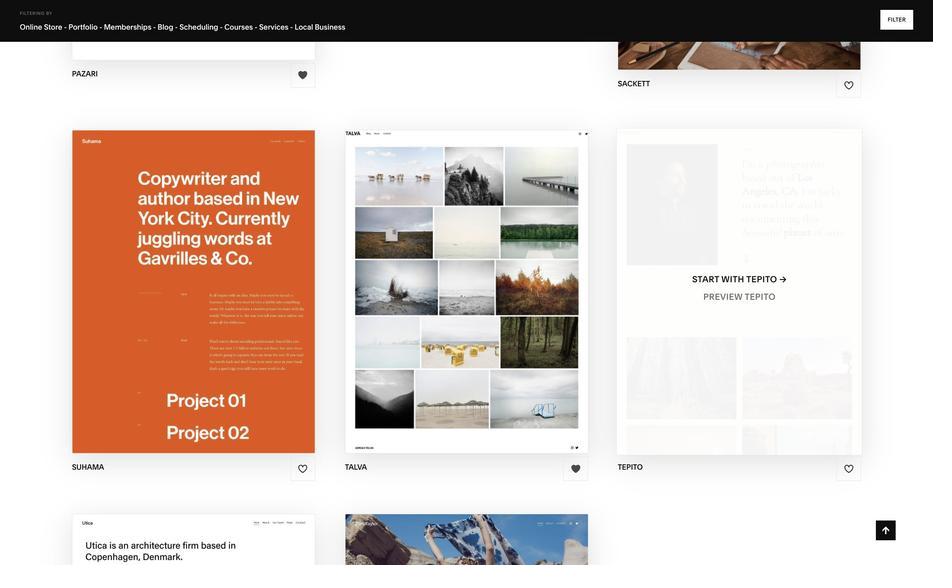 Task type: locate. For each thing, give the bounding box(es) containing it.
2 horizontal spatial preview
[[704, 292, 743, 302]]

- right courses
[[255, 22, 257, 31]]

0 vertical spatial tepito
[[746, 274, 777, 285]]

by
[[46, 11, 52, 16]]

preview tepito link
[[704, 285, 776, 310]]

suhama
[[195, 292, 234, 302], [72, 463, 104, 472]]

with up preview talva
[[450, 274, 473, 285]]

with up preview tepito
[[722, 274, 744, 285]]

courses
[[224, 22, 253, 31]]

1 vertical spatial tepito
[[745, 292, 776, 302]]

2 start from the left
[[692, 274, 720, 285]]

0 horizontal spatial preview
[[153, 292, 192, 302]]

1 horizontal spatial preview
[[432, 292, 472, 302]]

start up preview tepito
[[692, 274, 720, 285]]

online store - portfolio - memberships - blog - scheduling - courses - services - local business
[[20, 22, 345, 31]]

start up preview talva
[[421, 274, 448, 285]]

filtering
[[20, 11, 45, 16]]

preview for preview tepito
[[704, 292, 743, 302]]

with for tepito
[[722, 274, 744, 285]]

1 vertical spatial suhama
[[72, 463, 104, 472]]

2 with from the left
[[722, 274, 744, 285]]

-
[[64, 22, 67, 31], [99, 22, 102, 31], [153, 22, 156, 31], [175, 22, 178, 31], [220, 22, 223, 31], [255, 22, 257, 31], [290, 22, 293, 31]]

services
[[259, 22, 289, 31]]

5 - from the left
[[220, 22, 223, 31]]

1 horizontal spatial start
[[692, 274, 720, 285]]

- left courses
[[220, 22, 223, 31]]

1 with from the left
[[450, 274, 473, 285]]

0 horizontal spatial start
[[421, 274, 448, 285]]

0 vertical spatial talva
[[475, 274, 503, 285]]

zion image
[[345, 515, 588, 566]]

- left local
[[290, 22, 293, 31]]

scheduling
[[180, 22, 218, 31]]

start with talva
[[421, 274, 503, 285]]

filter button
[[881, 10, 913, 30]]

talva
[[475, 274, 503, 285], [474, 292, 501, 302], [345, 463, 367, 472]]

back to top image
[[881, 526, 891, 536]]

sackett image
[[618, 0, 861, 70]]

start for preview talva
[[421, 274, 448, 285]]

filter
[[888, 16, 906, 23]]

tepito inside button
[[746, 274, 777, 285]]

- right the portfolio
[[99, 22, 102, 31]]

start with tepito
[[692, 274, 777, 285]]

start with talva button
[[421, 267, 512, 292]]

1 horizontal spatial with
[[722, 274, 744, 285]]

remove talva from your favorites list image
[[571, 464, 581, 474]]

0 horizontal spatial with
[[450, 274, 473, 285]]

2 preview from the left
[[432, 292, 472, 302]]

talva image
[[345, 131, 588, 454]]

preview talva link
[[432, 285, 501, 310]]

1 start from the left
[[421, 274, 448, 285]]

preview
[[153, 292, 192, 302], [432, 292, 472, 302], [704, 292, 743, 302]]

start
[[421, 274, 448, 285], [692, 274, 720, 285]]

local
[[295, 22, 313, 31]]

tepito
[[746, 274, 777, 285], [745, 292, 776, 302], [618, 463, 643, 472]]

preview for preview talva
[[432, 292, 472, 302]]

1 - from the left
[[64, 22, 67, 31]]

1 preview from the left
[[153, 292, 192, 302]]

- right blog
[[175, 22, 178, 31]]

store
[[44, 22, 62, 31]]

start with tepito button
[[692, 267, 787, 292]]

2 - from the left
[[99, 22, 102, 31]]

7 - from the left
[[290, 22, 293, 31]]

3 preview from the left
[[704, 292, 743, 302]]

1 horizontal spatial suhama
[[195, 292, 234, 302]]

- left blog
[[153, 22, 156, 31]]

- right store
[[64, 22, 67, 31]]

start for preview tepito
[[692, 274, 720, 285]]

4 - from the left
[[175, 22, 178, 31]]

0 vertical spatial suhama
[[195, 292, 234, 302]]

with
[[450, 274, 473, 285], [722, 274, 744, 285]]



Task type: describe. For each thing, give the bounding box(es) containing it.
utica image
[[72, 515, 315, 566]]

preview tepito
[[704, 292, 776, 302]]

tepito image
[[617, 129, 862, 455]]

add suhama to your favorites list image
[[298, 464, 308, 474]]

with for talva
[[450, 274, 473, 285]]

filtering by
[[20, 11, 52, 16]]

0 horizontal spatial suhama
[[72, 463, 104, 472]]

add sackett to your favorites list image
[[844, 80, 854, 90]]

add tepito to your favorites list image
[[844, 464, 854, 474]]

pazari
[[72, 69, 98, 78]]

blog
[[158, 22, 173, 31]]

preview for preview suhama
[[153, 292, 192, 302]]

online
[[20, 22, 42, 31]]

preview suhama link
[[153, 285, 234, 310]]

remove pazari from your favorites list image
[[298, 70, 308, 80]]

business
[[315, 22, 345, 31]]

talva inside button
[[475, 274, 503, 285]]

portfolio
[[69, 22, 98, 31]]

sackett
[[618, 79, 650, 88]]

suhama image
[[72, 131, 315, 454]]

6 - from the left
[[255, 22, 257, 31]]

2 vertical spatial talva
[[345, 463, 367, 472]]

1 vertical spatial talva
[[474, 292, 501, 302]]

preview suhama
[[153, 292, 234, 302]]

preview talva
[[432, 292, 501, 302]]

pazari image
[[72, 0, 315, 60]]

3 - from the left
[[153, 22, 156, 31]]

memberships
[[104, 22, 151, 31]]

2 vertical spatial tepito
[[618, 463, 643, 472]]



Task type: vqa. For each thing, say whether or not it's contained in the screenshot.
search link
no



